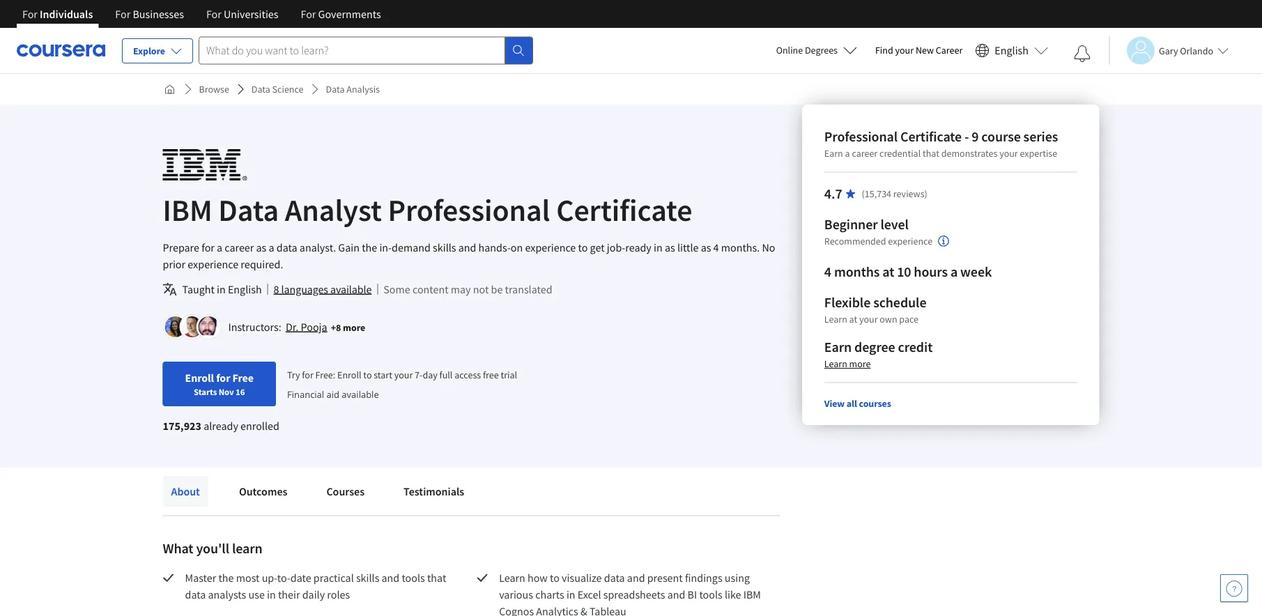 Task type: locate. For each thing, give the bounding box(es) containing it.
available right aid
[[342, 388, 379, 400]]

in right ready
[[654, 241, 663, 255]]

1 horizontal spatial career
[[853, 147, 878, 160]]

1 horizontal spatial tools
[[700, 588, 723, 602]]

english button
[[970, 28, 1054, 73]]

that inside professional certificate - 9 course series earn a career credential that demonstrates your expertise
[[923, 147, 940, 160]]

to inside learn how to visualize data and present findings using various charts in excel spreadsheets and bi tools like ibm cognos analytics & tableau
[[550, 571, 560, 585]]

demand
[[392, 241, 431, 255]]

languages
[[281, 282, 328, 296]]

enroll right free:
[[338, 369, 362, 381]]

more right +8
[[343, 321, 366, 334]]

more inside earn degree credit learn more
[[850, 358, 871, 370]]

0 vertical spatial learn
[[825, 313, 848, 326]]

to
[[578, 241, 588, 255], [364, 369, 372, 381], [550, 571, 560, 585]]

0 vertical spatial career
[[853, 147, 878, 160]]

and left hands-
[[459, 241, 477, 255]]

degrees
[[805, 44, 838, 56]]

1 horizontal spatial professional
[[825, 128, 898, 145]]

a left credential
[[846, 147, 851, 160]]

and right practical at the left bottom of page
[[382, 571, 400, 585]]

the left in-
[[362, 241, 377, 255]]

for
[[22, 7, 38, 21], [115, 7, 131, 21], [206, 7, 222, 21], [301, 7, 316, 21]]

1 horizontal spatial at
[[883, 263, 895, 281]]

view all courses link
[[825, 398, 892, 410]]

week
[[961, 263, 993, 281]]

1 vertical spatial ibm
[[744, 588, 762, 602]]

data
[[252, 83, 270, 96], [326, 83, 345, 96], [219, 190, 279, 229]]

reviews)
[[894, 188, 928, 200]]

find
[[876, 44, 894, 56]]

1 vertical spatial at
[[850, 313, 858, 326]]

your left 7-
[[395, 369, 413, 381]]

1 horizontal spatial the
[[362, 241, 377, 255]]

professional inside professional certificate - 9 course series earn a career credential that demonstrates your expertise
[[825, 128, 898, 145]]

learn inside 'flexible schedule learn at your own pace'
[[825, 313, 848, 326]]

and left bi
[[668, 588, 686, 602]]

175,923 already enrolled
[[163, 419, 280, 433]]

for inside try for free: enroll to start your 7-day full access free trial financial aid available
[[302, 369, 314, 381]]

for for enroll
[[216, 371, 230, 385]]

tools inside master the most up-to-date practical skills and tools that data analysts use in their daily roles
[[402, 571, 425, 585]]

2 horizontal spatial for
[[302, 369, 314, 381]]

english
[[995, 44, 1029, 58], [228, 282, 262, 296]]

0 horizontal spatial career
[[225, 241, 254, 255]]

taught in english
[[182, 282, 262, 296]]

data down master
[[185, 588, 206, 602]]

0 horizontal spatial for
[[202, 241, 215, 255]]

flexible schedule learn at your own pace
[[825, 294, 927, 326]]

start
[[374, 369, 393, 381]]

certificate
[[901, 128, 963, 145], [557, 190, 693, 229]]

2 horizontal spatial data
[[604, 571, 625, 585]]

professional up hands-
[[388, 190, 551, 229]]

4 left months in the top of the page
[[825, 263, 832, 281]]

available inside try for free: enroll to start your 7-day full access free trial financial aid available
[[342, 388, 379, 400]]

1 earn from the top
[[825, 147, 844, 160]]

1 horizontal spatial to
[[550, 571, 560, 585]]

roles
[[327, 588, 350, 602]]

career
[[853, 147, 878, 160], [225, 241, 254, 255]]

4
[[714, 241, 719, 255], [825, 263, 832, 281]]

0 vertical spatial more
[[343, 321, 366, 334]]

1 vertical spatial career
[[225, 241, 254, 255]]

to left get
[[578, 241, 588, 255]]

required.
[[241, 257, 283, 271]]

certificate up credential
[[901, 128, 963, 145]]

earn inside earn degree credit learn more
[[825, 339, 852, 356]]

learn down flexible
[[825, 313, 848, 326]]

and inside master the most up-to-date practical skills and tools that data analysts use in their daily roles
[[382, 571, 400, 585]]

in left excel
[[567, 588, 576, 602]]

skills right demand
[[433, 241, 456, 255]]

0 horizontal spatial certificate
[[557, 190, 693, 229]]

2 vertical spatial learn
[[499, 571, 526, 585]]

1 horizontal spatial that
[[923, 147, 940, 160]]

in inside master the most up-to-date practical skills and tools that data analysts use in their daily roles
[[267, 588, 276, 602]]

0 vertical spatial available
[[331, 282, 372, 296]]

certificate up job-
[[557, 190, 693, 229]]

for inside prepare for a career as a data analyst. gain the in-demand skills and hands-on experience to get job-ready in as little as 4 months. no prior experience required.
[[202, 241, 215, 255]]

more down degree at right
[[850, 358, 871, 370]]

2 earn from the top
[[825, 339, 852, 356]]

0 horizontal spatial to
[[364, 369, 372, 381]]

professional up credential
[[825, 128, 898, 145]]

own
[[880, 313, 898, 326]]

the
[[362, 241, 377, 255], [219, 571, 234, 585]]

1 vertical spatial english
[[228, 282, 262, 296]]

english inside button
[[995, 44, 1029, 58]]

for right try
[[302, 369, 314, 381]]

in inside prepare for a career as a data analyst. gain the in-demand skills and hands-on experience to get job-ready in as little as 4 months. no prior experience required.
[[654, 241, 663, 255]]

data inside prepare for a career as a data analyst. gain the in-demand skills and hands-on experience to get job-ready in as little as 4 months. no prior experience required.
[[277, 241, 298, 255]]

skills right practical at the left bottom of page
[[356, 571, 380, 585]]

learn
[[232, 540, 263, 558]]

prepare
[[163, 241, 199, 255]]

tableau
[[590, 605, 627, 616]]

3 as from the left
[[701, 241, 712, 255]]

learn
[[825, 313, 848, 326], [825, 358, 848, 370], [499, 571, 526, 585]]

financial
[[287, 388, 324, 400]]

available inside button
[[331, 282, 372, 296]]

for for businesses
[[115, 7, 131, 21]]

data up required. on the left
[[277, 241, 298, 255]]

data science link
[[246, 77, 309, 102]]

1 vertical spatial learn
[[825, 358, 848, 370]]

0 horizontal spatial experience
[[188, 257, 239, 271]]

at down flexible
[[850, 313, 858, 326]]

access
[[455, 369, 481, 381]]

earn inside professional certificate - 9 course series earn a career credential that demonstrates your expertise
[[825, 147, 844, 160]]

as right "little"
[[701, 241, 712, 255]]

2 vertical spatial data
[[185, 588, 206, 602]]

for for universities
[[206, 7, 222, 21]]

0 vertical spatial professional
[[825, 128, 898, 145]]

as
[[256, 241, 267, 255], [665, 241, 676, 255], [701, 241, 712, 255]]

some
[[384, 282, 411, 296]]

data left analysis
[[326, 83, 345, 96]]

1 horizontal spatial enroll
[[338, 369, 362, 381]]

your down course
[[1000, 147, 1019, 160]]

4 for from the left
[[301, 7, 316, 21]]

tools inside learn how to visualize data and present findings using various charts in excel spreadsheets and bi tools like ibm cognos analytics & tableau
[[700, 588, 723, 602]]

0 vertical spatial tools
[[402, 571, 425, 585]]

degree
[[855, 339, 896, 356]]

1 vertical spatial the
[[219, 571, 234, 585]]

0 horizontal spatial professional
[[388, 190, 551, 229]]

4 left the months.
[[714, 241, 719, 255]]

analysis
[[347, 83, 380, 96]]

recommended
[[825, 235, 887, 248]]

try for free: enroll to start your 7-day full access free trial financial aid available
[[287, 369, 518, 400]]

experience up taught in english
[[188, 257, 239, 271]]

analysts
[[208, 588, 246, 602]]

pooja
[[301, 320, 327, 334]]

home image
[[164, 84, 175, 95]]

1 vertical spatial skills
[[356, 571, 380, 585]]

at
[[883, 263, 895, 281], [850, 313, 858, 326]]

1 vertical spatial earn
[[825, 339, 852, 356]]

dr. pooja link
[[286, 320, 327, 334]]

explore
[[133, 45, 165, 57]]

1 horizontal spatial as
[[665, 241, 676, 255]]

0 vertical spatial the
[[362, 241, 377, 255]]

0 vertical spatial data
[[277, 241, 298, 255]]

1 horizontal spatial for
[[216, 371, 230, 385]]

skills inside master the most up-to-date practical skills and tools that data analysts use in their daily roles
[[356, 571, 380, 585]]

1 horizontal spatial more
[[850, 358, 871, 370]]

0 horizontal spatial more
[[343, 321, 366, 334]]

career inside professional certificate - 9 course series earn a career credential that demonstrates your expertise
[[853, 147, 878, 160]]

for left individuals
[[22, 7, 38, 21]]

dr. pooja image
[[165, 317, 186, 338]]

beginner
[[825, 216, 878, 233]]

1 vertical spatial that
[[427, 571, 447, 585]]

2 horizontal spatial experience
[[889, 235, 933, 248]]

more
[[343, 321, 366, 334], [850, 358, 871, 370]]

1 vertical spatial data
[[604, 571, 625, 585]]

data science
[[252, 83, 304, 96]]

2 horizontal spatial to
[[578, 241, 588, 255]]

experience down level
[[889, 235, 933, 248]]

0 horizontal spatial that
[[427, 571, 447, 585]]

3 for from the left
[[206, 7, 222, 21]]

learn inside earn degree credit learn more
[[825, 358, 848, 370]]

0 vertical spatial earn
[[825, 147, 844, 160]]

0 horizontal spatial as
[[256, 241, 267, 255]]

0 vertical spatial certificate
[[901, 128, 963, 145]]

earn up 4.7
[[825, 147, 844, 160]]

english right career
[[995, 44, 1029, 58]]

0 vertical spatial to
[[578, 241, 588, 255]]

nov
[[219, 386, 234, 398]]

1 horizontal spatial skills
[[433, 241, 456, 255]]

more for credit
[[850, 358, 871, 370]]

content
[[413, 282, 449, 296]]

0 vertical spatial skills
[[433, 241, 456, 255]]

for up nov
[[216, 371, 230, 385]]

2 for from the left
[[115, 7, 131, 21]]

instructors:
[[228, 320, 282, 334]]

for left businesses
[[115, 7, 131, 21]]

1 vertical spatial 4
[[825, 263, 832, 281]]

at inside 'flexible schedule learn at your own pace'
[[850, 313, 858, 326]]

0 horizontal spatial data
[[185, 588, 206, 602]]

what you'll learn
[[163, 540, 263, 558]]

skills inside prepare for a career as a data analyst. gain the in-demand skills and hands-on experience to get job-ready in as little as 4 months. no prior experience required.
[[433, 241, 456, 255]]

more inside instructors: dr. pooja +8 more
[[343, 321, 366, 334]]

your
[[896, 44, 914, 56], [1000, 147, 1019, 160], [860, 313, 878, 326], [395, 369, 413, 381]]

aid
[[327, 388, 340, 400]]

practical
[[314, 571, 354, 585]]

data inside learn how to visualize data and present findings using various charts in excel spreadsheets and bi tools like ibm cognos analytics & tableau
[[604, 571, 625, 585]]

months
[[835, 263, 880, 281]]

1 horizontal spatial ibm
[[744, 588, 762, 602]]

the inside prepare for a career as a data analyst. gain the in-demand skills and hands-on experience to get job-ready in as little as 4 months. no prior experience required.
[[362, 241, 377, 255]]

little
[[678, 241, 699, 255]]

0 vertical spatial ibm
[[163, 190, 212, 229]]

-
[[965, 128, 970, 145]]

earn degree credit learn more
[[825, 339, 933, 370]]

1 vertical spatial available
[[342, 388, 379, 400]]

0 horizontal spatial 4
[[714, 241, 719, 255]]

earn up the learn more link
[[825, 339, 852, 356]]

enroll
[[338, 369, 362, 381], [185, 371, 214, 385]]

a left week
[[951, 263, 958, 281]]

learn up various
[[499, 571, 526, 585]]

that inside master the most up-to-date practical skills and tools that data analysts use in their daily roles
[[427, 571, 447, 585]]

None search field
[[199, 37, 534, 65]]

financial aid available button
[[287, 388, 379, 400]]

help center image
[[1227, 580, 1243, 597]]

english down required. on the left
[[228, 282, 262, 296]]

0 vertical spatial that
[[923, 147, 940, 160]]

1 horizontal spatial data
[[277, 241, 298, 255]]

data left science on the left top of page
[[252, 83, 270, 96]]

for for try
[[302, 369, 314, 381]]

their
[[278, 588, 300, 602]]

1 for from the left
[[22, 7, 38, 21]]

data inside master the most up-to-date practical skills and tools that data analysts use in their daily roles
[[185, 588, 206, 602]]

2 vertical spatial to
[[550, 571, 560, 585]]

1 vertical spatial tools
[[700, 588, 723, 602]]

1 vertical spatial to
[[364, 369, 372, 381]]

information about difficulty level pre-requisites. image
[[939, 236, 950, 247]]

1 horizontal spatial english
[[995, 44, 1029, 58]]

free
[[483, 369, 499, 381]]

certificate inside professional certificate - 9 course series earn a career credential that demonstrates your expertise
[[901, 128, 963, 145]]

0 vertical spatial english
[[995, 44, 1029, 58]]

experience right 'on'
[[525, 241, 576, 255]]

to left start
[[364, 369, 372, 381]]

learn inside learn how to visualize data and present findings using various charts in excel spreadsheets and bi tools like ibm cognos analytics & tableau
[[499, 571, 526, 585]]

0 vertical spatial 4
[[714, 241, 719, 255]]

browse
[[199, 83, 229, 96]]

at left 10
[[883, 263, 895, 281]]

ibm right "like"
[[744, 588, 762, 602]]

learn how to visualize data and present findings using various charts in excel spreadsheets and bi tools like ibm cognos analytics & tableau
[[499, 571, 764, 616]]

0 horizontal spatial the
[[219, 571, 234, 585]]

for left governments
[[301, 7, 316, 21]]

your right find
[[896, 44, 914, 56]]

available up +8 more button
[[331, 282, 372, 296]]

1 vertical spatial more
[[850, 358, 871, 370]]

data up spreadsheets
[[604, 571, 625, 585]]

your inside 'flexible schedule learn at your own pace'
[[860, 313, 878, 326]]

instructors: dr. pooja +8 more
[[228, 320, 366, 334]]

career left credential
[[853, 147, 878, 160]]

orlando
[[1181, 44, 1214, 57]]

as up required. on the left
[[256, 241, 267, 255]]

enroll inside enroll for free starts nov 16
[[185, 371, 214, 385]]

and inside prepare for a career as a data analyst. gain the in-demand skills and hands-on experience to get job-ready in as little as 4 months. no prior experience required.
[[459, 241, 477, 255]]

0 horizontal spatial tools
[[402, 571, 425, 585]]

up-
[[262, 571, 277, 585]]

in right use
[[267, 588, 276, 602]]

0 horizontal spatial enroll
[[185, 371, 214, 385]]

2 horizontal spatial as
[[701, 241, 712, 255]]

0 horizontal spatial at
[[850, 313, 858, 326]]

0 horizontal spatial skills
[[356, 571, 380, 585]]

1 vertical spatial professional
[[388, 190, 551, 229]]

experience
[[889, 235, 933, 248], [525, 241, 576, 255], [188, 257, 239, 271]]

enroll up starts
[[185, 371, 214, 385]]

1 horizontal spatial experience
[[525, 241, 576, 255]]

to right how
[[550, 571, 560, 585]]

the up analysts at the bottom left of page
[[219, 571, 234, 585]]

credit
[[899, 339, 933, 356]]

schedule
[[874, 294, 927, 311]]

like
[[725, 588, 742, 602]]

as left "little"
[[665, 241, 676, 255]]

for right 'prepare' in the top left of the page
[[202, 241, 215, 255]]

your left own
[[860, 313, 878, 326]]

for inside enroll for free starts nov 16
[[216, 371, 230, 385]]

your inside professional certificate - 9 course series earn a career credential that demonstrates your expertise
[[1000, 147, 1019, 160]]

ibm up 'prepare' in the top left of the page
[[163, 190, 212, 229]]

1 horizontal spatial certificate
[[901, 128, 963, 145]]

gain
[[338, 241, 360, 255]]

course
[[982, 128, 1021, 145]]

for left universities
[[206, 7, 222, 21]]

master the most up-to-date practical skills and tools that data analysts use in their daily roles
[[185, 571, 449, 602]]

learn up the "view"
[[825, 358, 848, 370]]

career up required. on the left
[[225, 241, 254, 255]]

What do you want to learn? text field
[[199, 37, 506, 65]]



Task type: describe. For each thing, give the bounding box(es) containing it.
all
[[847, 398, 858, 410]]

for for governments
[[301, 7, 316, 21]]

analyst
[[285, 190, 382, 229]]

1 vertical spatial certificate
[[557, 190, 693, 229]]

ibm image
[[163, 149, 247, 181]]

months.
[[722, 241, 760, 255]]

ready
[[626, 241, 652, 255]]

that for to-
[[427, 571, 447, 585]]

career inside prepare for a career as a data analyst. gain the in-demand skills and hands-on experience to get job-ready in as little as 4 months. no prior experience required.
[[225, 241, 254, 255]]

ibm data analyst professional certificate
[[163, 190, 693, 229]]

16
[[236, 386, 245, 398]]

be
[[491, 282, 503, 296]]

about
[[171, 485, 200, 499]]

in inside learn how to visualize data and present findings using various charts in excel spreadsheets and bi tools like ibm cognos analytics & tableau
[[567, 588, 576, 602]]

daily
[[302, 588, 325, 602]]

present
[[648, 571, 683, 585]]

the inside master the most up-to-date practical skills and tools that data analysts use in their daily roles
[[219, 571, 234, 585]]

credential
[[880, 147, 921, 160]]

(15,734 reviews)
[[862, 188, 928, 200]]

day
[[423, 369, 438, 381]]

1 horizontal spatial 4
[[825, 263, 832, 281]]

find your new career
[[876, 44, 963, 56]]

businesses
[[133, 7, 184, 21]]

free:
[[316, 369, 336, 381]]

0 horizontal spatial ibm
[[163, 190, 212, 229]]

series
[[1024, 128, 1059, 145]]

for for prepare
[[202, 241, 215, 255]]

science
[[272, 83, 304, 96]]

view
[[825, 398, 845, 410]]

analyst.
[[300, 241, 336, 255]]

4 months at 10 hours a week
[[825, 263, 993, 281]]

enroll inside try for free: enroll to start your 7-day full access free trial financial aid available
[[338, 369, 362, 381]]

for for individuals
[[22, 7, 38, 21]]

8 languages available
[[274, 282, 372, 296]]

gary orlando
[[1160, 44, 1214, 57]]

0 vertical spatial at
[[883, 263, 895, 281]]

a inside professional certificate - 9 course series earn a career credential that demonstrates your expertise
[[846, 147, 851, 160]]

dr.
[[286, 320, 299, 334]]

and up spreadsheets
[[628, 571, 645, 585]]

what
[[163, 540, 194, 558]]

spreadsheets
[[604, 588, 666, 602]]

governments
[[318, 7, 381, 21]]

learn more link
[[825, 358, 871, 370]]

prepare for a career as a data analyst. gain the in-demand skills and hands-on experience to get job-ready in as little as 4 months. no prior experience required.
[[163, 241, 776, 271]]

visualize
[[562, 571, 602, 585]]

browse link
[[194, 77, 235, 102]]

ibm inside learn how to visualize data and present findings using various charts in excel spreadsheets and bi tools like ibm cognos analytics & tableau
[[744, 588, 762, 602]]

no
[[763, 241, 776, 255]]

online degrees button
[[765, 35, 869, 66]]

findings
[[685, 571, 723, 585]]

new
[[916, 44, 935, 56]]

you'll
[[196, 540, 229, 558]]

rav ahuja image
[[198, 317, 219, 338]]

a up required. on the left
[[269, 241, 274, 255]]

2 as from the left
[[665, 241, 676, 255]]

view all courses
[[825, 398, 892, 410]]

data for data science
[[252, 83, 270, 96]]

0 horizontal spatial english
[[228, 282, 262, 296]]

trial
[[501, 369, 518, 381]]

find your new career link
[[869, 42, 970, 59]]

flexible
[[825, 294, 871, 311]]

courses
[[860, 398, 892, 410]]

taught
[[182, 282, 215, 296]]

banner navigation
[[11, 0, 392, 28]]

data up required. on the left
[[219, 190, 279, 229]]

full
[[440, 369, 453, 381]]

using
[[725, 571, 750, 585]]

+8 more button
[[331, 320, 366, 334]]

1 as from the left
[[256, 241, 267, 255]]

enrolled
[[241, 419, 280, 433]]

in right the 'taught'
[[217, 282, 226, 296]]

data for data analysis
[[326, 83, 345, 96]]

how
[[528, 571, 548, 585]]

career
[[936, 44, 963, 56]]

prior
[[163, 257, 186, 271]]

(15,734
[[862, 188, 892, 200]]

enroll for free starts nov 16
[[185, 371, 254, 398]]

8 languages available button
[[274, 281, 372, 298]]

level
[[881, 216, 909, 233]]

some content may not be translated
[[384, 282, 553, 296]]

translated
[[505, 282, 553, 296]]

to-
[[277, 571, 291, 585]]

outcomes link
[[231, 476, 296, 507]]

for universities
[[206, 7, 279, 21]]

master
[[185, 571, 216, 585]]

cognos
[[499, 605, 534, 616]]

show notifications image
[[1075, 45, 1091, 62]]

analytics
[[537, 605, 579, 616]]

courses
[[327, 485, 365, 499]]

try
[[287, 369, 300, 381]]

get
[[590, 241, 605, 255]]

joseph santarcangelo image
[[182, 317, 203, 338]]

&
[[581, 605, 588, 616]]

to inside prepare for a career as a data analyst. gain the in-demand skills and hands-on experience to get job-ready in as little as 4 months. no prior experience required.
[[578, 241, 588, 255]]

more for pooja
[[343, 321, 366, 334]]

hours
[[915, 263, 949, 281]]

that for course
[[923, 147, 940, 160]]

for governments
[[301, 7, 381, 21]]

coursera image
[[17, 39, 105, 62]]

4 inside prepare for a career as a data analyst. gain the in-demand skills and hands-on experience to get job-ready in as little as 4 months. no prior experience required.
[[714, 241, 719, 255]]

to inside try for free: enroll to start your 7-day full access free trial financial aid available
[[364, 369, 372, 381]]

not
[[473, 282, 489, 296]]

date
[[291, 571, 311, 585]]

in-
[[380, 241, 392, 255]]

recommended experience
[[825, 235, 933, 248]]

individuals
[[40, 7, 93, 21]]

courses link
[[318, 476, 373, 507]]

your inside try for free: enroll to start your 7-day full access free trial financial aid available
[[395, 369, 413, 381]]

expertise
[[1021, 147, 1058, 160]]

free
[[233, 371, 254, 385]]

charts
[[536, 588, 565, 602]]

testimonials link
[[395, 476, 473, 507]]

a right 'prepare' in the top left of the page
[[217, 241, 223, 255]]

outcomes
[[239, 485, 288, 499]]

universities
[[224, 7, 279, 21]]



Task type: vqa. For each thing, say whether or not it's contained in the screenshot.
THE PROJECT
no



